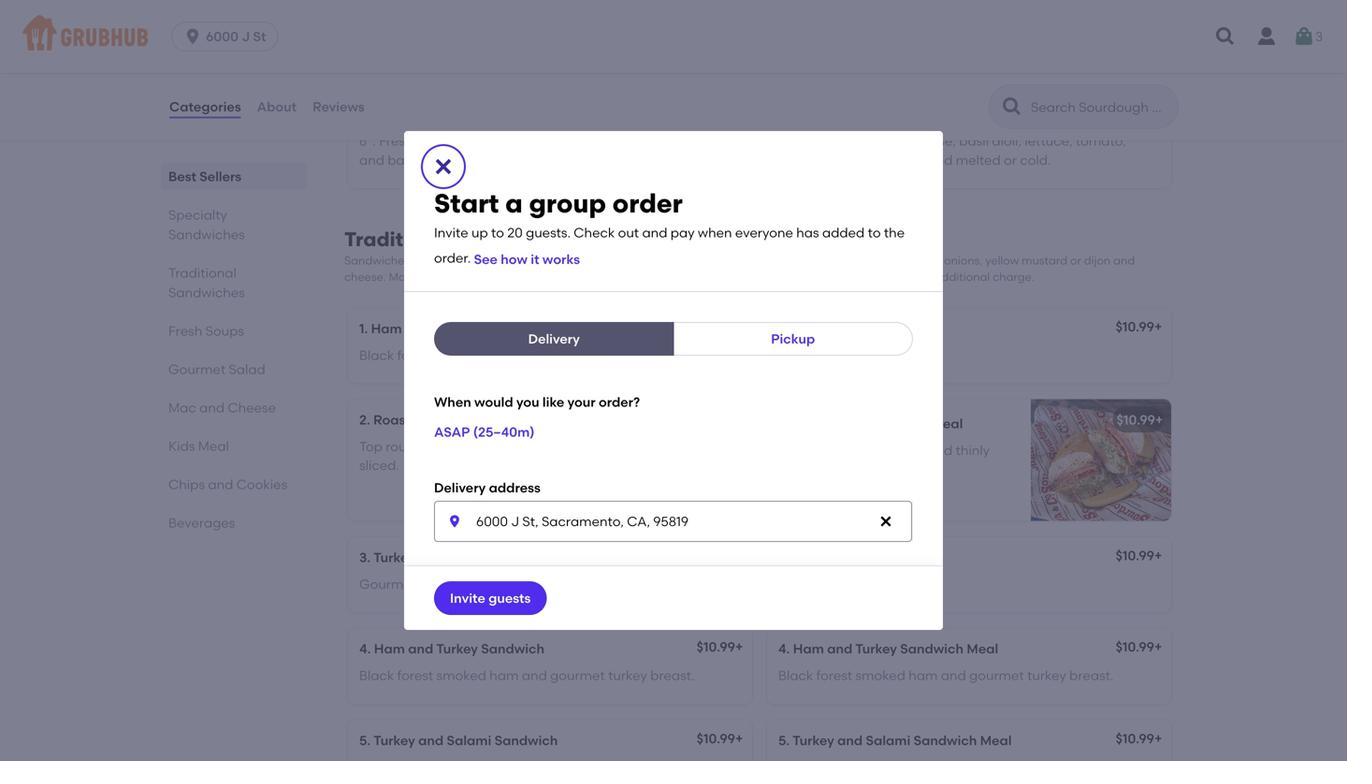 Task type: describe. For each thing, give the bounding box(es) containing it.
6000
[[206, 29, 239, 44]]

guests
[[489, 590, 531, 606]]

1 melted from the left
[[537, 152, 582, 168]]

yellow
[[986, 254, 1020, 267]]

make
[[389, 270, 419, 284]]

6000 j st
[[206, 29, 266, 44]]

gourmet turkey breast.
[[359, 576, 506, 592]]

top round london broil and thinly sliced. for 2. roast beef sandwich
[[359, 438, 571, 473]]

2 6". fresh mozzarella cheese, basil aioli, lettuce, tomato, and balsamic glaze. served melted or cold. from the left
[[779, 133, 1127, 168]]

on
[[467, 254, 480, 267]]

2. for 2. roast beef sandwich meal
[[779, 416, 790, 432]]

cookies
[[237, 476, 288, 492]]

$10.99 + for 3. turkey sandwich
[[697, 548, 744, 564]]

categories
[[169, 99, 241, 115]]

1 6". from the left
[[359, 133, 376, 149]]

additional
[[935, 270, 991, 284]]

20
[[508, 225, 523, 241]]

asap
[[434, 424, 470, 440]]

$10.99 + for 4. ham and turkey sandwich
[[697, 639, 744, 655]]

invite guests
[[450, 590, 531, 606]]

$10.99 for 1. ham sandwich meal
[[1116, 319, 1155, 335]]

with
[[774, 270, 796, 284]]

broil for 2. roast beef sandwich meal
[[897, 442, 925, 458]]

or down search icon
[[1004, 152, 1018, 168]]

2. roast beef sandwich
[[359, 412, 509, 428]]

invite guests button
[[434, 581, 547, 615]]

Search Sourdough & Co  search field
[[1030, 98, 1173, 116]]

2 vertical spatial svg image
[[879, 514, 894, 529]]

sellers
[[200, 168, 242, 184]]

1 balsamic from the left
[[388, 152, 447, 168]]

$10.99 + for 1. ham sandwich
[[697, 319, 744, 335]]

svg image inside 3 button
[[1294, 25, 1316, 48]]

$10.99 + for 1. ham sandwich meal
[[1116, 319, 1163, 335]]

2 basil from the left
[[960, 133, 989, 149]]

1 vertical spatial svg image
[[432, 155, 455, 178]]

main navigation navigation
[[0, 0, 1348, 73]]

2 aioli, from the left
[[993, 133, 1022, 149]]

1 basil from the left
[[540, 133, 570, 149]]

3. turkey sandwich meal
[[779, 550, 936, 565]]

everyone
[[736, 225, 794, 241]]

traditional for traditional sandwiches sandwiches prepared on our freshly baked sourdough bread and include our house spread, lettuce, tomatoes, onions, yellow mustard or dijon and cheese. make it a combo - add chip meal, clam chowder meal or salad combo with choice of dressing for an additional charge.
[[344, 228, 453, 252]]

salad
[[229, 361, 266, 377]]

see how it works button
[[474, 242, 580, 276]]

gourmet for 4. ham and turkey sandwich meal
[[970, 667, 1025, 683]]

1 mozzarella from the left
[[416, 133, 485, 149]]

breast. for 4. ham and turkey sandwich
[[651, 667, 695, 683]]

tomatoes,
[[886, 254, 942, 267]]

pickup
[[772, 331, 816, 347]]

like
[[543, 394, 565, 410]]

1. ham sandwich
[[359, 321, 469, 337]]

turkey for 5. turkey and salami sandwich
[[374, 732, 415, 748]]

pickup button
[[673, 322, 914, 356]]

categories button
[[168, 73, 242, 140]]

forest for 4. ham and turkey sandwich
[[398, 667, 434, 683]]

4. ham and turkey sandwich meal
[[779, 641, 999, 657]]

has
[[797, 225, 820, 241]]

2 melted from the left
[[956, 152, 1001, 168]]

your
[[568, 394, 596, 410]]

1 horizontal spatial svg image
[[1215, 25, 1237, 48]]

1 aioli, from the left
[[573, 133, 603, 149]]

mac and cheese
[[168, 400, 276, 416]]

turkey for 3. turkey sandwich
[[374, 550, 415, 565]]

pay
[[671, 225, 695, 241]]

0 horizontal spatial svg image
[[447, 514, 462, 529]]

it inside 'traditional sandwiches sandwiches prepared on our freshly baked sourdough bread and include our house spread, lettuce, tomatoes, onions, yellow mustard or dijon and cheese. make it a combo - add chip meal, clam chowder meal or salad combo with choice of dressing for an additional charge.'
[[421, 270, 428, 284]]

1 horizontal spatial fresh
[[379, 133, 413, 149]]

sandwiches up cheese.
[[344, 254, 410, 267]]

roast for 2. roast beef sandwich
[[374, 412, 411, 428]]

best
[[168, 168, 197, 184]]

forest for 1. ham sandwich meal
[[817, 347, 853, 363]]

beef for 2. roast beef sandwich
[[414, 412, 443, 428]]

forest for 4. ham and turkey sandwich meal
[[817, 667, 853, 683]]

black for 1. ham sandwich meal
[[779, 347, 814, 363]]

or right meal
[[685, 270, 697, 284]]

delivery address
[[434, 480, 541, 496]]

clam
[[575, 270, 602, 284]]

sliced. for 2. roast beef sandwich meal
[[779, 461, 819, 477]]

2. for 2. roast beef sandwich
[[359, 412, 370, 428]]

about
[[257, 99, 297, 115]]

1 served from the left
[[490, 152, 534, 168]]

gourmet for gourmet turkey breast.
[[359, 576, 417, 592]]

0 horizontal spatial fresh
[[168, 323, 202, 339]]

best sellers
[[168, 168, 242, 184]]

ham for 1. ham sandwich
[[371, 321, 402, 337]]

black forest smoked ham and gourmet turkey breast. for 4. ham and turkey sandwich meal
[[779, 667, 1114, 683]]

specialty
[[168, 207, 227, 223]]

smoked for 1. ham sandwich
[[437, 347, 487, 363]]

guests.
[[526, 225, 571, 241]]

4. for 4. ham and turkey sandwich meal
[[779, 641, 790, 657]]

1 to from the left
[[491, 225, 505, 241]]

kids
[[168, 438, 195, 454]]

spread,
[[799, 254, 840, 267]]

3. for 3. turkey sandwich meal
[[779, 550, 790, 565]]

turkey for 5. turkey and salami sandwich meal
[[793, 732, 835, 748]]

about button
[[256, 73, 298, 140]]

chips
[[168, 476, 205, 492]]

choice
[[799, 270, 836, 284]]

(25–40m)
[[473, 424, 535, 440]]

kids meal
[[168, 438, 229, 454]]

an
[[918, 270, 932, 284]]

dijon
[[1085, 254, 1111, 267]]

$10.99 for 1. ham sandwich
[[697, 319, 736, 335]]

reviews button
[[312, 73, 366, 140]]

see how it works
[[474, 251, 580, 267]]

freshly
[[504, 254, 539, 267]]

for
[[900, 270, 915, 284]]

1. for 1. ham sandwich meal
[[779, 321, 787, 337]]

dressing
[[852, 270, 898, 284]]

fresh soups
[[168, 323, 244, 339]]

onions,
[[945, 254, 983, 267]]

top for 2. roast beef sandwich
[[359, 438, 383, 454]]

order.
[[434, 250, 471, 266]]

when
[[434, 394, 472, 410]]

$10.99 for 3. turkey sandwich meal
[[1116, 548, 1155, 564]]

london for 2. roast beef sandwich meal
[[846, 442, 894, 458]]

2. roast beef sandwich meal
[[779, 416, 964, 432]]

baked
[[542, 254, 576, 267]]

st
[[253, 29, 266, 44]]

1 our from the left
[[483, 254, 501, 267]]

added
[[823, 225, 865, 241]]

a inside start a group order invite up to 20 guests. check out and pay when everyone has added to the order.
[[506, 188, 523, 219]]

you
[[517, 394, 540, 410]]

beef for 2. roast beef sandwich meal
[[833, 416, 862, 432]]

2. roast beef sandwich image
[[612, 399, 753, 521]]

prepared
[[413, 254, 464, 267]]

black for 1. ham sandwich
[[359, 347, 394, 363]]

$10.99 + for 4. ham and turkey sandwich meal
[[1116, 639, 1163, 655]]

round for 2. roast beef sandwich meal
[[805, 442, 843, 458]]

-
[[483, 270, 487, 284]]

bread
[[640, 254, 673, 267]]

ham. for 1. ham sandwich meal
[[909, 347, 942, 363]]

black for 4. ham and turkey sandwich
[[359, 667, 394, 683]]

thinly for 2. roast beef sandwich
[[537, 438, 571, 454]]

2 to from the left
[[868, 225, 881, 241]]

5. turkey and salami sandwich meal
[[779, 732, 1012, 748]]

delivery for delivery
[[528, 331, 580, 347]]

include
[[700, 254, 740, 267]]

sandwiches for specialty sandwiches
[[168, 227, 245, 242]]

see
[[474, 251, 498, 267]]

ham for 1. ham sandwich meal
[[791, 321, 822, 337]]

when
[[698, 225, 733, 241]]

check
[[574, 225, 615, 241]]

traditional sandwiches sandwiches prepared on our freshly baked sourdough bread and include our house spread, lettuce, tomatoes, onions, yellow mustard or dijon and cheese. make it a combo - add chip meal, clam chowder meal or salad combo with choice of dressing for an additional charge.
[[344, 228, 1136, 284]]

broil for 2. roast beef sandwich
[[478, 438, 505, 454]]

would
[[475, 394, 514, 410]]

svg image inside 6000 j st button
[[184, 27, 202, 46]]



Task type: vqa. For each thing, say whether or not it's contained in the screenshot.
bottommost the Traditional
yes



Task type: locate. For each thing, give the bounding box(es) containing it.
ham for 4. ham and turkey sandwich meal
[[909, 667, 938, 683]]

fresh up has
[[799, 133, 833, 149]]

order?
[[599, 394, 640, 410]]

combo
[[441, 270, 480, 284], [732, 270, 771, 284]]

top round london broil and thinly sliced. up the delivery address
[[359, 438, 571, 473]]

when would you like your order?
[[434, 394, 640, 410]]

to left 20
[[491, 225, 505, 241]]

0 horizontal spatial 2.
[[359, 412, 370, 428]]

2. left asap
[[359, 412, 370, 428]]

sandwiches
[[168, 227, 245, 242], [458, 228, 577, 252], [344, 254, 410, 267], [168, 285, 245, 300]]

2 cheese, from the left
[[908, 133, 957, 149]]

1 horizontal spatial 6". fresh mozzarella cheese, basil aioli, lettuce, tomato, and balsamic glaze. served melted or cold.
[[779, 133, 1127, 168]]

asap (25–40m)
[[434, 424, 535, 440]]

5. for 5. turkey and salami sandwich
[[359, 732, 371, 748]]

to left the in the top of the page
[[868, 225, 881, 241]]

1 horizontal spatial breast.
[[651, 667, 695, 683]]

$18.08
[[1115, 105, 1155, 121]]

black forest smoked ham.
[[359, 347, 522, 363], [779, 347, 942, 363]]

black forest smoked ham. down 1. ham sandwich meal
[[779, 347, 942, 363]]

2 6". from the left
[[779, 133, 796, 149]]

0 vertical spatial delivery
[[528, 331, 580, 347]]

aioli, up group
[[573, 133, 603, 149]]

to
[[491, 225, 505, 241], [868, 225, 881, 241]]

6". fresh mozzarella cheese, basil aioli, lettuce, tomato, and balsamic glaze. served melted or cold. down search icon
[[779, 133, 1127, 168]]

1 horizontal spatial tomato,
[[1076, 133, 1127, 149]]

traditional up make
[[344, 228, 453, 252]]

2 horizontal spatial lettuce,
[[1025, 133, 1073, 149]]

meal
[[655, 270, 683, 284]]

0 horizontal spatial beef
[[414, 412, 443, 428]]

1 horizontal spatial gourmet
[[970, 667, 1025, 683]]

0 vertical spatial invite
[[434, 225, 469, 241]]

2.
[[359, 412, 370, 428], [779, 416, 790, 432]]

svg image
[[184, 27, 202, 46], [432, 155, 455, 178], [879, 514, 894, 529]]

traditional sandwiches
[[168, 265, 245, 300]]

2 cold. from the left
[[1021, 152, 1052, 168]]

caprese sandwich
[[359, 107, 481, 122]]

forest down the 4. ham and turkey sandwich
[[398, 667, 434, 683]]

1 horizontal spatial aioli,
[[993, 133, 1022, 149]]

1 cheese, from the left
[[488, 133, 537, 149]]

5. turkey and salami sandwich
[[359, 732, 558, 748]]

salami for 5. turkey and salami sandwich
[[447, 732, 492, 748]]

cheese,
[[488, 133, 537, 149], [908, 133, 957, 149]]

1. down cheese.
[[359, 321, 368, 337]]

combo down order.
[[441, 270, 480, 284]]

house
[[763, 254, 796, 267]]

melted
[[537, 152, 582, 168], [956, 152, 1001, 168]]

6". fresh mozzarella cheese, basil aioli, lettuce, tomato, and balsamic glaze. served melted or cold. up group
[[359, 133, 708, 168]]

1 horizontal spatial sliced.
[[779, 461, 819, 477]]

0 horizontal spatial glaze.
[[450, 152, 487, 168]]

cold.
[[601, 152, 632, 168], [1021, 152, 1052, 168]]

gourmet salad
[[168, 361, 266, 377]]

1 horizontal spatial salami
[[866, 732, 911, 748]]

top for 2. roast beef sandwich meal
[[779, 442, 802, 458]]

$10.99 +
[[697, 319, 744, 335], [1116, 319, 1163, 335], [1117, 412, 1164, 428], [697, 548, 744, 564], [1116, 548, 1163, 564], [697, 639, 744, 655], [1116, 639, 1163, 655], [697, 730, 744, 746], [1116, 730, 1163, 746]]

1 horizontal spatial 4.
[[779, 641, 790, 657]]

invite inside button
[[450, 590, 486, 606]]

traditional inside 'traditional sandwiches sandwiches prepared on our freshly baked sourdough bread and include our house spread, lettuce, tomatoes, onions, yellow mustard or dijon and cheese. make it a combo - add chip meal, clam chowder meal or salad combo with choice of dressing for an additional charge.'
[[344, 228, 453, 252]]

london for 2. roast beef sandwich
[[426, 438, 474, 454]]

4. for 4. ham and turkey sandwich
[[359, 641, 371, 657]]

smoked down 1. ham sandwich meal
[[856, 347, 906, 363]]

search icon image
[[1002, 95, 1024, 118]]

invite inside start a group order invite up to 20 guests. check out and pay when everyone has added to the order.
[[434, 225, 469, 241]]

0 horizontal spatial round
[[386, 438, 423, 454]]

0 horizontal spatial svg image
[[184, 27, 202, 46]]

1 horizontal spatial mozzarella
[[836, 133, 904, 149]]

and inside start a group order invite up to 20 guests. check out and pay when everyone has added to the order.
[[643, 225, 668, 241]]

1 horizontal spatial balsamic
[[807, 152, 866, 168]]

ham for 4. ham and turkey sandwich meal
[[794, 641, 825, 657]]

gourmet for 4. ham and turkey sandwich
[[551, 667, 605, 683]]

0 horizontal spatial ham.
[[490, 347, 522, 363]]

1 ham. from the left
[[490, 347, 522, 363]]

1 cold. from the left
[[601, 152, 632, 168]]

1 horizontal spatial broil
[[897, 442, 925, 458]]

4. ham and turkey sandwich
[[359, 641, 545, 657]]

2 horizontal spatial fresh
[[799, 133, 833, 149]]

1 vertical spatial delivery
[[434, 480, 486, 496]]

black forest smoked ham. down 1. ham sandwich
[[359, 347, 522, 363]]

or left dijon
[[1071, 254, 1082, 267]]

0 vertical spatial a
[[506, 188, 523, 219]]

1 horizontal spatial beef
[[833, 416, 862, 432]]

and
[[359, 152, 385, 168], [779, 152, 804, 168], [643, 225, 668, 241], [676, 254, 698, 267], [1114, 254, 1136, 267], [199, 400, 225, 416], [509, 438, 534, 454], [928, 442, 953, 458], [208, 476, 233, 492], [408, 641, 434, 657], [828, 641, 853, 657], [522, 667, 547, 683], [942, 667, 967, 683], [419, 732, 444, 748], [838, 732, 863, 748]]

0 horizontal spatial ham
[[490, 667, 519, 683]]

delivery left the address
[[434, 480, 486, 496]]

$10.99 for 4. ham and turkey sandwich meal
[[1116, 639, 1155, 655]]

fresh down caprese
[[379, 133, 413, 149]]

0 horizontal spatial sliced.
[[359, 457, 400, 473]]

3. turkey sandwich
[[359, 550, 482, 565]]

smoked for 4. ham and turkey sandwich meal
[[856, 667, 906, 683]]

top down the 2. roast beef sandwich meal
[[779, 442, 802, 458]]

forest down 1. ham sandwich meal
[[817, 347, 853, 363]]

0 horizontal spatial to
[[491, 225, 505, 241]]

top down 2. roast beef sandwich at the left of the page
[[359, 438, 383, 454]]

2 glaze. from the left
[[869, 152, 906, 168]]

chowder
[[605, 270, 652, 284]]

thinly
[[537, 438, 571, 454], [956, 442, 990, 458]]

2 3. from the left
[[779, 550, 790, 565]]

round for 2. roast beef sandwich
[[386, 438, 423, 454]]

delivery inside button
[[528, 331, 580, 347]]

a up 20
[[506, 188, 523, 219]]

black forest smoked ham and gourmet turkey breast. for 4. ham and turkey sandwich
[[359, 667, 695, 683]]

3. for 3. turkey sandwich
[[359, 550, 371, 565]]

up
[[472, 225, 488, 241]]

1 6". fresh mozzarella cheese, basil aioli, lettuce, tomato, and balsamic glaze. served melted or cold. from the left
[[359, 133, 708, 168]]

0 horizontal spatial thinly
[[537, 438, 571, 454]]

1 3. from the left
[[359, 550, 371, 565]]

tomato, down 'search sourdough & co' search box
[[1076, 133, 1127, 149]]

1 ham from the left
[[490, 667, 519, 683]]

chips and cookies
[[168, 476, 288, 492]]

$10.99 + for 3. turkey sandwich meal
[[1116, 548, 1163, 564]]

0 horizontal spatial broil
[[478, 438, 505, 454]]

broil up the delivery address
[[478, 438, 505, 454]]

1 horizontal spatial it
[[531, 251, 540, 267]]

2 1. from the left
[[779, 321, 787, 337]]

of
[[839, 270, 849, 284]]

2 served from the left
[[909, 152, 953, 168]]

combo down house
[[732, 270, 771, 284]]

broil
[[478, 438, 505, 454], [897, 442, 925, 458]]

lettuce, up dressing
[[843, 254, 884, 267]]

add
[[490, 270, 512, 284]]

smoked for 4. ham and turkey sandwich
[[437, 667, 487, 683]]

turkey
[[420, 576, 459, 592], [609, 667, 648, 683], [1028, 667, 1067, 683]]

top round london broil and thinly sliced. for 2. roast beef sandwich meal
[[779, 442, 990, 477]]

0 horizontal spatial balsamic
[[388, 152, 447, 168]]

our up -
[[483, 254, 501, 267]]

0 horizontal spatial cheese,
[[488, 133, 537, 149]]

delivery down meal,
[[528, 331, 580, 347]]

salami down the 4. ham and turkey sandwich
[[447, 732, 492, 748]]

forest down 1. ham sandwich
[[398, 347, 434, 363]]

2 mozzarella from the left
[[836, 133, 904, 149]]

sliced.
[[359, 457, 400, 473], [779, 461, 819, 477]]

1 black forest smoked ham and gourmet turkey breast. from the left
[[359, 667, 695, 683]]

1 horizontal spatial traditional
[[344, 228, 453, 252]]

0 vertical spatial svg image
[[184, 27, 202, 46]]

1 horizontal spatial round
[[805, 442, 843, 458]]

lettuce, inside 'traditional sandwiches sandwiches prepared on our freshly baked sourdough bread and include our house spread, lettuce, tomatoes, onions, yellow mustard or dijon and cheese. make it a combo - add chip meal, clam chowder meal or salad combo with choice of dressing for an additional charge.'
[[843, 254, 884, 267]]

2 5. from the left
[[779, 732, 790, 748]]

asap (25–40m) button
[[434, 415, 535, 449]]

turkey for 4. ham and turkey sandwich meal
[[1028, 667, 1067, 683]]

a down prepared
[[431, 270, 438, 284]]

2 black forest smoked ham and gourmet turkey breast. from the left
[[779, 667, 1114, 683]]

glaze. up start
[[450, 152, 487, 168]]

1 horizontal spatial a
[[506, 188, 523, 219]]

1 horizontal spatial roast
[[793, 416, 830, 432]]

3
[[1316, 28, 1324, 44]]

order
[[613, 188, 683, 219]]

invite
[[434, 225, 469, 241], [450, 590, 486, 606]]

it right make
[[421, 270, 428, 284]]

1 horizontal spatial basil
[[960, 133, 989, 149]]

aioli, down search icon
[[993, 133, 1022, 149]]

0 horizontal spatial 6". fresh mozzarella cheese, basil aioli, lettuce, tomato, and balsamic glaze. served melted or cold.
[[359, 133, 708, 168]]

$10.99 for 3. turkey sandwich
[[697, 548, 736, 564]]

start
[[434, 188, 499, 219]]

0 horizontal spatial aioli,
[[573, 133, 603, 149]]

2 horizontal spatial svg image
[[879, 514, 894, 529]]

cheese
[[228, 400, 276, 416]]

1 horizontal spatial 2.
[[779, 416, 790, 432]]

1 horizontal spatial melted
[[956, 152, 1001, 168]]

forest for 1. ham sandwich
[[398, 347, 434, 363]]

0 horizontal spatial delivery
[[434, 480, 486, 496]]

1 horizontal spatial top
[[779, 442, 802, 458]]

black forest smoked ham and gourmet turkey breast. down guests
[[359, 667, 695, 683]]

2 tomato, from the left
[[1076, 133, 1127, 149]]

sandwiches down specialty
[[168, 227, 245, 242]]

0 horizontal spatial salami
[[447, 732, 492, 748]]

0 vertical spatial gourmet
[[168, 361, 226, 377]]

2 black forest smoked ham. from the left
[[779, 347, 942, 363]]

invite left guests
[[450, 590, 486, 606]]

sliced. down the 2. roast beef sandwich meal
[[779, 461, 819, 477]]

0 horizontal spatial 5.
[[359, 732, 371, 748]]

how
[[501, 251, 528, 267]]

1 vertical spatial a
[[431, 270, 438, 284]]

traditional
[[344, 228, 453, 252], [168, 265, 237, 281]]

0 horizontal spatial 3.
[[359, 550, 371, 565]]

our left house
[[743, 254, 761, 267]]

1 horizontal spatial lettuce,
[[843, 254, 884, 267]]

1 horizontal spatial delivery
[[528, 331, 580, 347]]

tomato, up order
[[657, 133, 708, 149]]

1 4. from the left
[[359, 641, 371, 657]]

1 glaze. from the left
[[450, 152, 487, 168]]

0 horizontal spatial 6".
[[359, 133, 376, 149]]

1 horizontal spatial turkey
[[609, 667, 648, 683]]

sandwiches for traditional sandwiches
[[168, 285, 245, 300]]

ham. for 1. ham sandwich
[[490, 347, 522, 363]]

roast left asap
[[374, 412, 411, 428]]

sourdough
[[579, 254, 638, 267]]

0 horizontal spatial black forest smoked ham and gourmet turkey breast.
[[359, 667, 695, 683]]

2 ham from the left
[[909, 667, 938, 683]]

1 combo from the left
[[441, 270, 480, 284]]

2 4. from the left
[[779, 641, 790, 657]]

top round london broil and thinly sliced. down the 2. roast beef sandwich meal
[[779, 442, 990, 477]]

2 horizontal spatial turkey
[[1028, 667, 1067, 683]]

1 vertical spatial gourmet
[[359, 576, 417, 592]]

1 horizontal spatial london
[[846, 442, 894, 458]]

1 gourmet from the left
[[551, 667, 605, 683]]

0 horizontal spatial served
[[490, 152, 534, 168]]

specialty sandwiches
[[168, 207, 245, 242]]

1.
[[359, 321, 368, 337], [779, 321, 787, 337]]

0 horizontal spatial traditional
[[168, 265, 237, 281]]

0 vertical spatial it
[[531, 251, 540, 267]]

1. for 1. ham sandwich
[[359, 321, 368, 337]]

salami for 5. turkey and salami sandwich meal
[[866, 732, 911, 748]]

traditional for traditional sandwiches
[[168, 265, 237, 281]]

ham for 4. ham and turkey sandwich
[[374, 641, 405, 657]]

ham. down an
[[909, 347, 942, 363]]

smoked down 4. ham and turkey sandwich meal
[[856, 667, 906, 683]]

salami down 4. ham and turkey sandwich meal
[[866, 732, 911, 748]]

sandwiches for traditional sandwiches sandwiches prepared on our freshly baked sourdough bread and include our house spread, lettuce, tomatoes, onions, yellow mustard or dijon and cheese. make it a combo - add chip meal, clam chowder meal or salad combo with choice of dressing for an additional charge.
[[458, 228, 577, 252]]

3.
[[359, 550, 371, 565], [779, 550, 790, 565]]

cheese.
[[344, 270, 386, 284]]

forest
[[398, 347, 434, 363], [817, 347, 853, 363], [398, 667, 434, 683], [817, 667, 853, 683]]

Search Address search field
[[434, 501, 913, 542]]

0 horizontal spatial london
[[426, 438, 474, 454]]

forest down 4. ham and turkey sandwich meal
[[817, 667, 853, 683]]

beverages
[[168, 515, 235, 531]]

1 salami from the left
[[447, 732, 492, 748]]

round down 2. roast beef sandwich at the left of the page
[[386, 438, 423, 454]]

1 horizontal spatial cheese,
[[908, 133, 957, 149]]

2 balsamic from the left
[[807, 152, 866, 168]]

1 vertical spatial it
[[421, 270, 428, 284]]

svg image up start
[[432, 155, 455, 178]]

1 horizontal spatial 3.
[[779, 550, 790, 565]]

mac
[[168, 400, 196, 416]]

2. down pickup button
[[779, 416, 790, 432]]

0 horizontal spatial our
[[483, 254, 501, 267]]

1 black forest smoked ham. from the left
[[359, 347, 522, 363]]

fresh left soups
[[168, 323, 202, 339]]

address
[[489, 480, 541, 496]]

0 horizontal spatial roast
[[374, 412, 411, 428]]

smoked
[[437, 347, 487, 363], [856, 347, 906, 363], [437, 667, 487, 683], [856, 667, 906, 683]]

0 vertical spatial traditional
[[344, 228, 453, 252]]

2. roast beef sandwich meal image
[[1032, 399, 1172, 521]]

ham down the 4. ham and turkey sandwich
[[490, 667, 519, 683]]

1 horizontal spatial svg image
[[432, 155, 455, 178]]

broil down the 2. roast beef sandwich meal
[[897, 442, 925, 458]]

thinly for 2. roast beef sandwich meal
[[956, 442, 990, 458]]

turkey for 4. ham and turkey sandwich
[[609, 667, 648, 683]]

roast down pickup button
[[793, 416, 830, 432]]

svg image
[[1215, 25, 1237, 48], [1294, 25, 1316, 48], [447, 514, 462, 529]]

smoked down the 4. ham and turkey sandwich
[[437, 667, 487, 683]]

svg image up 3. turkey sandwich meal
[[879, 514, 894, 529]]

balsamic down caprese sandwich
[[388, 152, 447, 168]]

sliced. down 2. roast beef sandwich at the left of the page
[[359, 457, 400, 473]]

sliced. for 2. roast beef sandwich
[[359, 457, 400, 473]]

it inside see how it works button
[[531, 251, 540, 267]]

2 gourmet from the left
[[970, 667, 1025, 683]]

0 horizontal spatial basil
[[540, 133, 570, 149]]

london down the 2. roast beef sandwich meal
[[846, 442, 894, 458]]

1 horizontal spatial combo
[[732, 270, 771, 284]]

1 horizontal spatial black forest smoked ham.
[[779, 347, 942, 363]]

round down the 2. roast beef sandwich meal
[[805, 442, 843, 458]]

$10.99 for 4. ham and turkey sandwich
[[697, 639, 736, 655]]

or up group
[[585, 152, 598, 168]]

0 horizontal spatial breast.
[[462, 576, 506, 592]]

svg image left 6000
[[184, 27, 202, 46]]

meal,
[[541, 270, 572, 284]]

a inside 'traditional sandwiches sandwiches prepared on our freshly baked sourdough bread and include our house spread, lettuce, tomatoes, onions, yellow mustard or dijon and cheese. make it a combo - add chip meal, clam chowder meal or salad combo with choice of dressing for an additional charge.'
[[431, 270, 438, 284]]

ham down 4. ham and turkey sandwich meal
[[909, 667, 938, 683]]

lettuce, down 'search sourdough & co' search box
[[1025, 133, 1073, 149]]

0 horizontal spatial top round london broil and thinly sliced.
[[359, 438, 571, 473]]

6000 j st button
[[171, 22, 286, 51]]

smoked for 1. ham sandwich meal
[[856, 347, 906, 363]]

1 horizontal spatial 1.
[[779, 321, 787, 337]]

round
[[386, 438, 423, 454], [805, 442, 843, 458]]

2 combo from the left
[[732, 270, 771, 284]]

sandwiches up "freshly"
[[458, 228, 577, 252]]

1 horizontal spatial to
[[868, 225, 881, 241]]

delivery for delivery address
[[434, 480, 486, 496]]

turkey for 3. turkey sandwich meal
[[793, 550, 835, 565]]

fresh
[[379, 133, 413, 149], [799, 133, 833, 149], [168, 323, 202, 339]]

2 salami from the left
[[866, 732, 911, 748]]

glaze. up the in the top of the page
[[869, 152, 906, 168]]

0 horizontal spatial turkey
[[420, 576, 459, 592]]

it up chip
[[531, 251, 540, 267]]

2 ham. from the left
[[909, 347, 942, 363]]

london down 2. roast beef sandwich at the left of the page
[[426, 438, 474, 454]]

traditional down specialty sandwiches
[[168, 265, 237, 281]]

the
[[884, 225, 905, 241]]

1 horizontal spatial top round london broil and thinly sliced.
[[779, 442, 990, 477]]

gourmet down fresh soups
[[168, 361, 226, 377]]

0 horizontal spatial top
[[359, 438, 383, 454]]

lettuce, up order
[[606, 133, 654, 149]]

ham
[[490, 667, 519, 683], [909, 667, 938, 683]]

0 horizontal spatial melted
[[537, 152, 582, 168]]

mustard
[[1022, 254, 1068, 267]]

1 horizontal spatial glaze.
[[869, 152, 906, 168]]

0 horizontal spatial gourmet
[[168, 361, 226, 377]]

sandwiches up fresh soups
[[168, 285, 245, 300]]

1 tomato, from the left
[[657, 133, 708, 149]]

cold. up order
[[601, 152, 632, 168]]

ham. up would
[[490, 347, 522, 363]]

smoked up "when"
[[437, 347, 487, 363]]

5. for 5. turkey and salami sandwich meal
[[779, 732, 790, 748]]

invite up order.
[[434, 225, 469, 241]]

$18.08 +
[[1115, 105, 1163, 121]]

basil
[[540, 133, 570, 149], [960, 133, 989, 149]]

1 horizontal spatial 6".
[[779, 133, 796, 149]]

0 horizontal spatial tomato,
[[657, 133, 708, 149]]

black forest smoked ham and gourmet turkey breast. down 4. ham and turkey sandwich meal
[[779, 667, 1114, 683]]

0 horizontal spatial lettuce,
[[606, 133, 654, 149]]

reviews
[[313, 99, 365, 115]]

cold. down search icon
[[1021, 152, 1052, 168]]

start a group order invite up to 20 guests. check out and pay when everyone has added to the order.
[[434, 188, 905, 266]]

group
[[529, 188, 607, 219]]

0 horizontal spatial it
[[421, 270, 428, 284]]

balsamic
[[388, 152, 447, 168], [807, 152, 866, 168]]

black for 4. ham and turkey sandwich meal
[[779, 667, 814, 683]]

0 horizontal spatial black forest smoked ham.
[[359, 347, 522, 363]]

2 our from the left
[[743, 254, 761, 267]]

aioli,
[[573, 133, 603, 149], [993, 133, 1022, 149]]

1 horizontal spatial cold.
[[1021, 152, 1052, 168]]

gourmet for gourmet salad
[[168, 361, 226, 377]]

gourmet down 3. turkey sandwich at bottom
[[359, 576, 417, 592]]

black forest smoked ham. for 1. ham sandwich
[[359, 347, 522, 363]]

1. down with
[[779, 321, 787, 337]]

0 horizontal spatial a
[[431, 270, 438, 284]]

1 5. from the left
[[359, 732, 371, 748]]

0 horizontal spatial 4.
[[359, 641, 371, 657]]

delivery button
[[434, 322, 674, 356]]

it
[[531, 251, 540, 267], [421, 270, 428, 284]]

1 horizontal spatial black forest smoked ham and gourmet turkey breast.
[[779, 667, 1114, 683]]

1 1. from the left
[[359, 321, 368, 337]]

balsamic up added
[[807, 152, 866, 168]]

turkey
[[374, 550, 415, 565], [793, 550, 835, 565], [437, 641, 478, 657], [856, 641, 898, 657], [374, 732, 415, 748], [793, 732, 835, 748]]

1. ham sandwich meal
[[779, 321, 923, 337]]

ham for 4. ham and turkey sandwich
[[490, 667, 519, 683]]

1 horizontal spatial 5.
[[779, 732, 790, 748]]

1 horizontal spatial gourmet
[[359, 576, 417, 592]]

black forest smoked ham. for 1. ham sandwich meal
[[779, 347, 942, 363]]

roast for 2. roast beef sandwich meal
[[793, 416, 830, 432]]

beef
[[414, 412, 443, 428], [833, 416, 862, 432]]

2 horizontal spatial breast.
[[1070, 667, 1114, 683]]

caprese
[[359, 107, 414, 122]]

breast. for 4. ham and turkey sandwich meal
[[1070, 667, 1114, 683]]

traditional inside traditional sandwiches
[[168, 265, 237, 281]]



